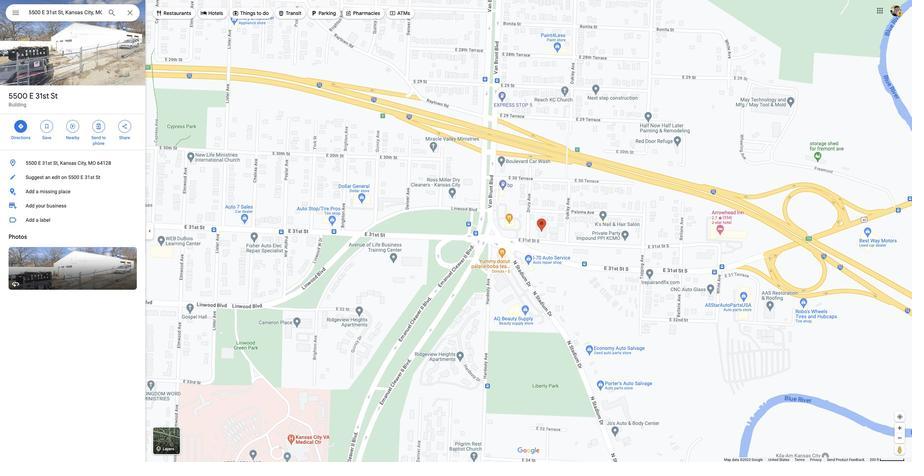 Task type: locate. For each thing, give the bounding box(es) containing it.
ft
[[877, 459, 880, 462]]

None field
[[29, 8, 102, 17]]

31st up  in the left of the page
[[35, 91, 49, 101]]

2 vertical spatial 31st
[[85, 175, 94, 180]]

a for missing
[[36, 189, 39, 195]]

add for add a label
[[26, 218, 35, 223]]

add down suggest
[[26, 189, 35, 195]]

 things to do
[[233, 9, 269, 17]]

footer
[[725, 458, 871, 463]]

send to phone
[[91, 136, 106, 146]]

add for add a missing place
[[26, 189, 35, 195]]

2 vertical spatial 5500
[[68, 175, 79, 180]]

st,
[[53, 160, 59, 166]]

add a missing place
[[26, 189, 70, 195]]

 hotels
[[201, 9, 223, 17]]

0 horizontal spatial send
[[91, 136, 101, 140]]

e for st
[[29, 91, 34, 101]]

1 vertical spatial 5500
[[26, 160, 37, 166]]

st inside 5500 e 31st st building
[[51, 91, 58, 101]]

1 vertical spatial 31st
[[42, 160, 52, 166]]

5500 inside 5500 e 31st st building
[[9, 91, 28, 101]]

a for label
[[36, 218, 39, 223]]

31st inside 5500 e 31st st building
[[35, 91, 49, 101]]

0 vertical spatial 5500
[[9, 91, 28, 101]]

200
[[871, 459, 877, 462]]

2 vertical spatial add
[[26, 218, 35, 223]]

e
[[29, 91, 34, 101], [38, 160, 41, 166], [81, 175, 83, 180]]

5500 for st
[[9, 91, 28, 101]]

0 vertical spatial add
[[26, 189, 35, 195]]

2 add from the top
[[26, 203, 35, 209]]

 transit
[[278, 9, 302, 17]]

directions
[[11, 136, 30, 140]]

5500 up building
[[9, 91, 28, 101]]

 atms
[[390, 9, 410, 17]]

footer containing map data ©2023 google
[[725, 458, 871, 463]]

0 vertical spatial st
[[51, 91, 58, 101]]

a left label
[[36, 218, 39, 223]]

send product feedback
[[828, 459, 865, 462]]

save
[[42, 136, 51, 140]]

5500 right the on
[[68, 175, 79, 180]]

do
[[263, 10, 269, 16]]

1 horizontal spatial e
[[38, 160, 41, 166]]

0 vertical spatial a
[[36, 189, 39, 195]]

none field inside 5500 e 31st st, kansas city, mo 64128 field
[[29, 8, 102, 17]]

2 horizontal spatial e
[[81, 175, 83, 180]]

zoom out image
[[898, 436, 903, 441]]

0 horizontal spatial st
[[51, 91, 58, 101]]

1 horizontal spatial st
[[96, 175, 100, 180]]

1 vertical spatial a
[[36, 218, 39, 223]]

add your business
[[26, 203, 67, 209]]

to
[[257, 10, 262, 16], [102, 136, 106, 140]]

2 vertical spatial e
[[81, 175, 83, 180]]


[[70, 123, 76, 131]]

a
[[36, 189, 39, 195], [36, 218, 39, 223]]

5500 e 31st st, kansas city, mo 64128 button
[[0, 156, 145, 170]]

states
[[780, 459, 790, 462]]

0 vertical spatial to
[[257, 10, 262, 16]]

data
[[733, 459, 740, 462]]

5500 up suggest
[[26, 160, 37, 166]]

send product feedback button
[[828, 458, 865, 463]]

 parking
[[311, 9, 336, 17]]

united states button
[[769, 458, 790, 463]]

photos
[[9, 234, 27, 241]]

3 add from the top
[[26, 218, 35, 223]]

your
[[36, 203, 45, 209]]

a left missing
[[36, 189, 39, 195]]

1 a from the top
[[36, 189, 39, 195]]

1 horizontal spatial send
[[828, 459, 836, 462]]

2 a from the top
[[36, 218, 39, 223]]

e inside 5500 e 31st st, kansas city, mo 64128 button
[[38, 160, 41, 166]]

to inside  things to do
[[257, 10, 262, 16]]

31st for st
[[35, 91, 49, 101]]

label
[[40, 218, 50, 223]]

send inside button
[[828, 459, 836, 462]]

5500 inside button
[[26, 160, 37, 166]]

1 horizontal spatial to
[[257, 10, 262, 16]]

1 vertical spatial send
[[828, 459, 836, 462]]

add for add your business
[[26, 203, 35, 209]]

place
[[58, 189, 70, 195]]

to up phone at the top left
[[102, 136, 106, 140]]

send up phone at the top left
[[91, 136, 101, 140]]


[[278, 9, 285, 17]]

0 vertical spatial 31st
[[35, 91, 49, 101]]

5500
[[9, 91, 28, 101], [26, 160, 37, 166], [68, 175, 79, 180]]

31st
[[35, 91, 49, 101], [42, 160, 52, 166], [85, 175, 94, 180]]

add left label
[[26, 218, 35, 223]]

0 horizontal spatial to
[[102, 136, 106, 140]]

31st inside button
[[42, 160, 52, 166]]

send inside send to phone
[[91, 136, 101, 140]]


[[44, 123, 50, 131]]

st inside button
[[96, 175, 100, 180]]

31st for st,
[[42, 160, 52, 166]]

an
[[45, 175, 51, 180]]


[[390, 9, 396, 17]]

send for send to phone
[[91, 136, 101, 140]]

1 vertical spatial to
[[102, 136, 106, 140]]

feedback
[[850, 459, 865, 462]]

1 vertical spatial e
[[38, 160, 41, 166]]


[[95, 123, 102, 131]]

add your business link
[[0, 199, 145, 213]]

map
[[725, 459, 732, 462]]

map data ©2023 google
[[725, 459, 764, 462]]

to left do
[[257, 10, 262, 16]]

1 add from the top
[[26, 189, 35, 195]]

st
[[51, 91, 58, 101], [96, 175, 100, 180]]

add
[[26, 189, 35, 195], [26, 203, 35, 209], [26, 218, 35, 223]]

0 vertical spatial send
[[91, 136, 101, 140]]

parking
[[319, 10, 336, 16]]

send
[[91, 136, 101, 140], [828, 459, 836, 462]]

pharmacies
[[353, 10, 380, 16]]

e inside 5500 e 31st st building
[[29, 91, 34, 101]]

google maps element
[[0, 0, 913, 463]]

0 horizontal spatial e
[[29, 91, 34, 101]]

1 vertical spatial add
[[26, 203, 35, 209]]

e for st,
[[38, 160, 41, 166]]

privacy
[[811, 459, 822, 462]]

add left "your"
[[26, 203, 35, 209]]

send left product
[[828, 459, 836, 462]]

nearby
[[66, 136, 79, 140]]

footer inside google maps element
[[725, 458, 871, 463]]

0 vertical spatial e
[[29, 91, 34, 101]]

1 vertical spatial st
[[96, 175, 100, 180]]

city,
[[78, 160, 87, 166]]

31st down mo
[[85, 175, 94, 180]]

31st left st,
[[42, 160, 52, 166]]



Task type: vqa. For each thing, say whether or not it's contained in the screenshot.


Task type: describe. For each thing, give the bounding box(es) containing it.
privacy button
[[811, 458, 822, 463]]

google
[[752, 459, 764, 462]]

 pharmacies
[[346, 9, 380, 17]]

 restaurants
[[156, 9, 191, 17]]

©2023
[[741, 459, 751, 462]]


[[346, 9, 352, 17]]

to inside send to phone
[[102, 136, 106, 140]]

add a label button
[[0, 213, 145, 227]]

5500 E 31st St, Kansas City, MO 64128 field
[[6, 4, 140, 21]]

on
[[61, 175, 67, 180]]


[[201, 9, 207, 17]]

suggest an edit on 5500 e 31st st button
[[0, 170, 145, 185]]

send for send product feedback
[[828, 459, 836, 462]]

add a label
[[26, 218, 50, 223]]

5500 for st,
[[26, 160, 37, 166]]

200 ft button
[[871, 459, 905, 462]]

share
[[119, 136, 130, 140]]

things
[[240, 10, 256, 16]]

e inside suggest an edit on 5500 e 31st st button
[[81, 175, 83, 180]]

 search field
[[6, 4, 140, 23]]

31st inside button
[[85, 175, 94, 180]]

hotels
[[208, 10, 223, 16]]

5500 e 31st st main content
[[0, 0, 145, 463]]


[[121, 123, 128, 131]]

building
[[9, 102, 26, 108]]


[[311, 9, 317, 17]]

missing
[[40, 189, 57, 195]]

restaurants
[[164, 10, 191, 16]]


[[11, 8, 20, 18]]

suggest
[[26, 175, 44, 180]]

transit
[[286, 10, 302, 16]]

mo
[[88, 160, 96, 166]]

phone
[[93, 141, 105, 146]]

200 ft
[[871, 459, 880, 462]]

united
[[769, 459, 779, 462]]

product
[[837, 459, 849, 462]]


[[18, 123, 24, 131]]

add a missing place button
[[0, 185, 145, 199]]

5500 e 31st st building
[[9, 91, 58, 108]]

collapse side panel image
[[146, 227, 154, 235]]

terms
[[795, 459, 805, 462]]

suggest an edit on 5500 e 31st st
[[26, 175, 100, 180]]

64128
[[97, 160, 111, 166]]


[[233, 9, 239, 17]]

5500 inside button
[[68, 175, 79, 180]]

business
[[47, 203, 67, 209]]

 button
[[6, 4, 26, 23]]

show your location image
[[898, 414, 904, 421]]


[[156, 9, 162, 17]]

atms
[[398, 10, 410, 16]]

layers
[[163, 448, 174, 452]]

edit
[[52, 175, 60, 180]]

kansas
[[60, 160, 77, 166]]

actions for 5500 e 31st st region
[[0, 114, 145, 150]]

show street view coverage image
[[895, 445, 906, 456]]

united states
[[769, 459, 790, 462]]

terms button
[[795, 458, 805, 463]]

zoom in image
[[898, 426, 903, 431]]

5500 e 31st st, kansas city, mo 64128
[[26, 160, 111, 166]]



